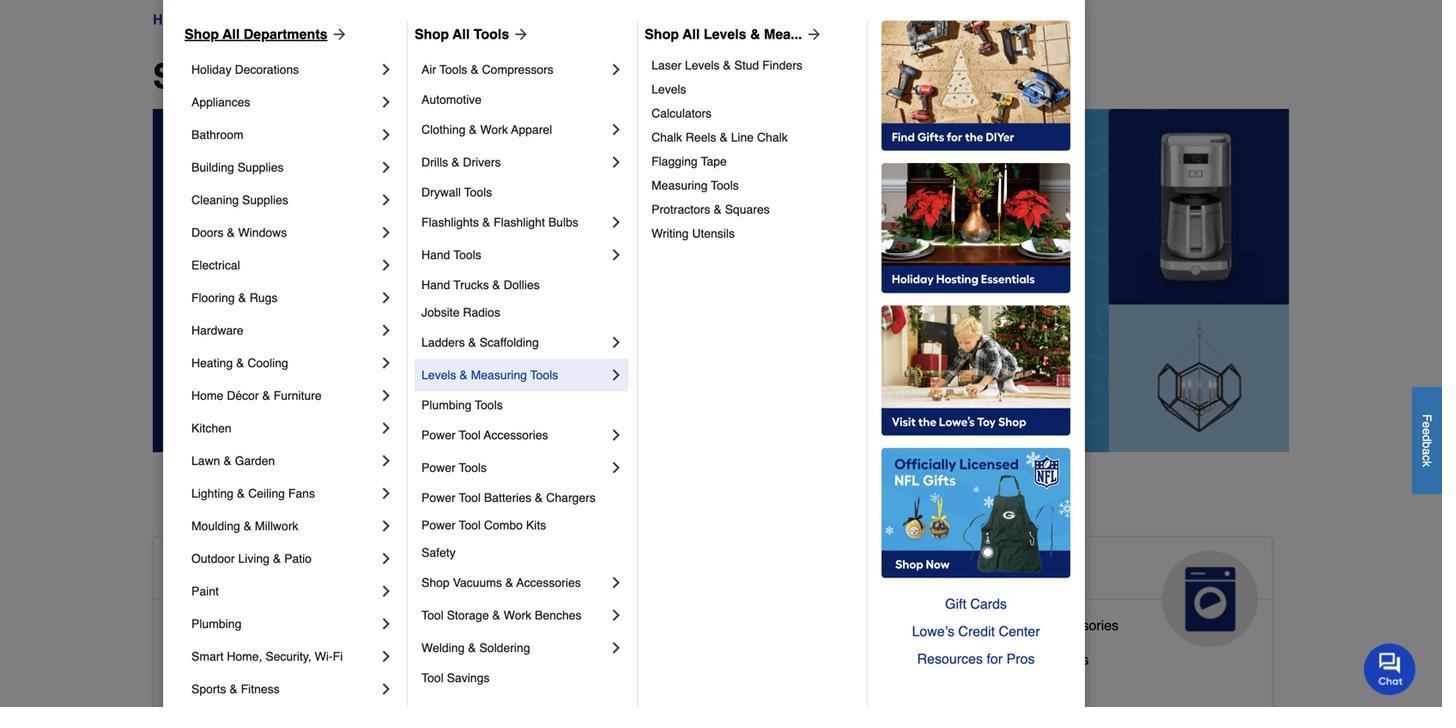 Task type: vqa. For each thing, say whether or not it's contained in the screenshot.
cleaner
no



Task type: locate. For each thing, give the bounding box(es) containing it.
squares
[[725, 203, 770, 216]]

1 vertical spatial measuring
[[471, 368, 527, 382]]

electrical link
[[192, 249, 378, 282]]

ladders & scaffolding
[[422, 336, 539, 350]]

1 vertical spatial pet
[[550, 680, 571, 696]]

1 vertical spatial accessories
[[517, 576, 581, 590]]

arrow right image inside shop all departments link
[[328, 26, 348, 43]]

chevron right image for clothing & work apparel
[[608, 121, 625, 138]]

find gifts for the diyer. image
[[882, 21, 1071, 151]]

shop up laser
[[645, 26, 679, 42]]

1 horizontal spatial chalk
[[757, 131, 788, 144]]

mea...
[[764, 26, 803, 42]]

flagging tape link
[[652, 149, 855, 173]]

doors & windows
[[192, 226, 287, 240]]

& right welding
[[468, 642, 476, 655]]

2 shop from the left
[[415, 26, 449, 42]]

chevron right image for kitchen
[[378, 420, 395, 437]]

chevron right image for drills & drivers
[[608, 154, 625, 171]]

1 vertical spatial supplies
[[242, 193, 288, 207]]

building
[[192, 161, 234, 174]]

1 vertical spatial shop
[[422, 576, 450, 590]]

tools inside 'link'
[[711, 179, 739, 192]]

e up b
[[1421, 428, 1435, 435]]

jobsite radios
[[422, 306, 501, 319]]

chevron right image for flooring & rugs
[[378, 289, 395, 307]]

appliances
[[192, 95, 250, 109], [933, 558, 1061, 586]]

appliances up cards
[[933, 558, 1061, 586]]

chalk reels & line chalk link
[[652, 125, 855, 149]]

1 horizontal spatial measuring
[[652, 179, 708, 192]]

0 horizontal spatial measuring
[[471, 368, 527, 382]]

accessible bathroom
[[167, 618, 297, 634]]

shop down home link
[[153, 57, 239, 96]]

0 vertical spatial accessories
[[484, 429, 548, 442]]

chevron right image for hand tools
[[608, 246, 625, 264]]

2 accessible from the top
[[167, 618, 233, 634]]

e
[[1421, 422, 1435, 428], [1421, 428, 1435, 435]]

furniture right houses,
[[681, 680, 736, 696]]

plumbing up power tool accessories
[[422, 399, 472, 412]]

shop all departments
[[185, 26, 328, 42]]

0 vertical spatial appliances link
[[192, 86, 378, 119]]

& down accessible bedroom link
[[230, 683, 238, 697]]

plumbing up smart
[[192, 618, 242, 631]]

chevron right image for paint
[[378, 583, 395, 600]]

utensils
[[692, 227, 735, 240]]

parts
[[997, 618, 1029, 634]]

power tools
[[422, 461, 487, 475]]

power tool combo kits link
[[422, 512, 625, 539]]

1 horizontal spatial arrow right image
[[509, 26, 530, 43]]

welding & soldering link
[[422, 632, 608, 665]]

kits
[[526, 519, 546, 532]]

power
[[422, 429, 456, 442], [422, 461, 456, 475], [422, 491, 456, 505], [422, 519, 456, 532]]

chevron right image for tool storage & work benches
[[608, 607, 625, 624]]

hand
[[422, 248, 450, 262], [422, 278, 450, 292]]

fans
[[288, 487, 315, 501]]

windows
[[238, 226, 287, 240]]

home
[[153, 12, 191, 27], [192, 389, 224, 403], [300, 558, 367, 586], [286, 687, 323, 702]]

arrow right image up compressors
[[509, 26, 530, 43]]

appliance parts & accessories
[[933, 618, 1119, 634]]

welding
[[422, 642, 465, 655]]

savings
[[447, 672, 490, 685]]

arrow right image
[[328, 26, 348, 43], [509, 26, 530, 43]]

chevron right image for levels & measuring tools
[[608, 367, 625, 384]]

supplies inside "link"
[[611, 645, 664, 661]]

accessible bedroom link
[[167, 648, 293, 683]]

lawn & garden
[[192, 454, 275, 468]]

tools down tape
[[711, 179, 739, 192]]

measuring down scaffolding
[[471, 368, 527, 382]]

outdoor living & patio
[[192, 552, 312, 566]]

rugs
[[250, 291, 278, 305]]

tool storage & work benches
[[422, 609, 582, 623]]

bathroom up building
[[192, 128, 244, 142]]

hand up jobsite
[[422, 278, 450, 292]]

0 vertical spatial pet
[[661, 558, 698, 586]]

writing utensils link
[[652, 222, 855, 246]]

work
[[481, 123, 508, 137], [504, 609, 532, 623]]

accessible home
[[167, 558, 367, 586]]

moulding
[[192, 520, 240, 533]]

plumbing inside plumbing link
[[192, 618, 242, 631]]

shop all departments link
[[185, 24, 348, 45]]

plumbing for plumbing
[[192, 618, 242, 631]]

1 chalk from the left
[[652, 131, 683, 144]]

0 horizontal spatial shop
[[153, 57, 239, 96]]

0 horizontal spatial arrow right image
[[328, 26, 348, 43]]

protractors & squares link
[[652, 198, 855, 222]]

& left patio
[[273, 552, 281, 566]]

work up the "drivers"
[[481, 123, 508, 137]]

& left rugs
[[238, 291, 246, 305]]

1 horizontal spatial shop
[[422, 576, 450, 590]]

4 power from the top
[[422, 519, 456, 532]]

chevron right image for moulding & millwork
[[378, 518, 395, 535]]

1 horizontal spatial shop
[[415, 26, 449, 42]]

shop for shop all departments
[[153, 57, 239, 96]]

chevron right image for power tool accessories
[[608, 427, 625, 444]]

chevron right image for smart home, security, wi-fi
[[378, 648, 395, 666]]

0 horizontal spatial chalk
[[652, 131, 683, 144]]

appliances link down decorations
[[192, 86, 378, 119]]

0 horizontal spatial appliances link
[[192, 86, 378, 119]]

shop up 'air'
[[415, 26, 449, 42]]

1 horizontal spatial appliances link
[[919, 538, 1273, 648]]

hand down flashlights
[[422, 248, 450, 262]]

tool up "power tool combo kits"
[[459, 491, 481, 505]]

chalk right line
[[757, 131, 788, 144]]

2 horizontal spatial shop
[[645, 26, 679, 42]]

chevron right image for hardware
[[378, 322, 395, 339]]

shop down safety
[[422, 576, 450, 590]]

0 horizontal spatial furniture
[[274, 389, 322, 403]]

building supplies
[[192, 161, 284, 174]]

0 horizontal spatial plumbing
[[192, 618, 242, 631]]

accessories up chillers
[[1046, 618, 1119, 634]]

accessories down plumbing tools link
[[484, 429, 548, 442]]

all down shop all departments link
[[248, 57, 291, 96]]

1 vertical spatial plumbing
[[192, 618, 242, 631]]

& right storage
[[493, 609, 501, 623]]

measuring inside measuring tools 'link'
[[652, 179, 708, 192]]

drywall
[[422, 186, 461, 199]]

fi
[[333, 650, 343, 664]]

tool left combo
[[459, 519, 481, 532]]

officially licensed n f l gifts. shop now. image
[[882, 448, 1071, 579]]

accessible bedroom
[[167, 652, 293, 668]]

1 shop from the left
[[185, 26, 219, 42]]

tools down the "drivers"
[[464, 186, 492, 199]]

arrow right image inside shop all tools link
[[509, 26, 530, 43]]

shop up holiday
[[185, 26, 219, 42]]

1 vertical spatial bathroom
[[237, 618, 297, 634]]

measuring tools link
[[652, 173, 855, 198]]

1 accessible from the top
[[167, 558, 293, 586]]

chevron right image for holiday decorations
[[378, 61, 395, 78]]

all up laser levels & stud finders
[[683, 26, 700, 42]]

tools for plumbing tools
[[475, 399, 503, 412]]

& right the parts on the bottom of page
[[1033, 618, 1042, 634]]

accessible home link
[[154, 538, 507, 648]]

plumbing
[[422, 399, 472, 412], [192, 618, 242, 631]]

0 vertical spatial work
[[481, 123, 508, 137]]

1 horizontal spatial furniture
[[681, 680, 736, 696]]

& right clothing
[[469, 123, 477, 137]]

tool for batteries
[[459, 491, 481, 505]]

accessible for accessible bathroom
[[167, 618, 233, 634]]

all up holiday decorations
[[223, 26, 240, 42]]

k
[[1421, 461, 1435, 467]]

drills & drivers link
[[422, 146, 608, 179]]

flooring & rugs link
[[192, 282, 378, 314]]

chevron right image for cleaning supplies
[[378, 192, 395, 209]]

departments up holiday decorations link
[[244, 26, 328, 42]]

millwork
[[255, 520, 298, 533]]

paint link
[[192, 575, 378, 608]]

garden
[[235, 454, 275, 468]]

tools up 'trucks'
[[454, 248, 482, 262]]

all up air tools & compressors
[[453, 26, 470, 42]]

2 power from the top
[[422, 461, 456, 475]]

0 vertical spatial shop
[[153, 57, 239, 96]]

power for power tools
[[422, 461, 456, 475]]

arrow right image up "shop all departments"
[[328, 26, 348, 43]]

chalk reels & line chalk
[[652, 131, 788, 144]]

plumbing tools link
[[422, 392, 625, 419]]

tools right 'air'
[[440, 63, 468, 76]]

& right entry on the bottom left
[[273, 687, 282, 702]]

hand for hand tools
[[422, 248, 450, 262]]

2 vertical spatial accessories
[[1046, 618, 1119, 634]]

holiday decorations link
[[192, 53, 378, 86]]

calculators link
[[652, 101, 855, 125]]

2 vertical spatial supplies
[[611, 645, 664, 661]]

2 e from the top
[[1421, 428, 1435, 435]]

0 vertical spatial hand
[[422, 248, 450, 262]]

appliances link up chillers
[[919, 538, 1273, 648]]

chevron right image for power tools
[[608, 459, 625, 477]]

3 accessible from the top
[[167, 652, 233, 668]]

1 arrow right image from the left
[[328, 26, 348, 43]]

hand for hand trucks & dollies
[[422, 278, 450, 292]]

4 accessible from the top
[[167, 687, 233, 702]]

plumbing link
[[192, 608, 378, 641]]

supplies up windows
[[242, 193, 288, 207]]

tool down plumbing tools
[[459, 429, 481, 442]]

flashlights
[[422, 216, 479, 229]]

1 vertical spatial hand
[[422, 278, 450, 292]]

lowe's
[[912, 624, 955, 640]]

chevron right image for flashlights & flashlight bulbs
[[608, 214, 625, 231]]

accessible for accessible entry & home
[[167, 687, 233, 702]]

power down 'power tools'
[[422, 491, 456, 505]]

furniture down the heating & cooling link
[[274, 389, 322, 403]]

1 power from the top
[[422, 429, 456, 442]]

2 arrow right image from the left
[[509, 26, 530, 43]]

arrow right image for shop all tools
[[509, 26, 530, 43]]

writing utensils
[[652, 227, 735, 240]]

drivers
[[463, 155, 501, 169]]

1 horizontal spatial pet
[[661, 558, 698, 586]]

chevron right image
[[378, 94, 395, 111], [608, 121, 625, 138], [378, 126, 395, 143], [608, 154, 625, 171], [608, 214, 625, 231], [378, 289, 395, 307], [608, 334, 625, 351], [608, 427, 625, 444], [378, 453, 395, 470], [608, 459, 625, 477], [378, 485, 395, 502], [608, 575, 625, 592]]

& up plumbing tools
[[460, 368, 468, 382]]

& right lawn
[[224, 454, 232, 468]]

2 hand from the top
[[422, 278, 450, 292]]

supplies inside 'link'
[[242, 193, 288, 207]]

supplies for building supplies
[[238, 161, 284, 174]]

0 vertical spatial appliances
[[192, 95, 250, 109]]

trucks
[[454, 278, 489, 292]]

& down shop all tools link
[[471, 63, 479, 76]]

all for shop all departments
[[248, 57, 291, 96]]

tools down levels & measuring tools
[[475, 399, 503, 412]]

power down power tool accessories
[[422, 461, 456, 475]]

power up 'power tools'
[[422, 429, 456, 442]]

& right animal
[[637, 558, 654, 586]]

accessible bathroom link
[[167, 614, 297, 648]]

tools down power tool accessories
[[459, 461, 487, 475]]

0 vertical spatial supplies
[[238, 161, 284, 174]]

welding & soldering
[[422, 642, 530, 655]]

0 horizontal spatial shop
[[185, 26, 219, 42]]

1 vertical spatial work
[[504, 609, 532, 623]]

accessible for accessible bedroom
[[167, 652, 233, 668]]

measuring up protractors
[[652, 179, 708, 192]]

& left "mea..." in the top of the page
[[751, 26, 761, 42]]

chevron right image
[[378, 61, 395, 78], [608, 61, 625, 78], [378, 159, 395, 176], [378, 192, 395, 209], [378, 224, 395, 241], [608, 246, 625, 264], [378, 257, 395, 274], [378, 322, 395, 339], [378, 355, 395, 372], [608, 367, 625, 384], [378, 387, 395, 405], [378, 420, 395, 437], [378, 518, 395, 535], [378, 551, 395, 568], [378, 583, 395, 600], [608, 607, 625, 624], [378, 616, 395, 633], [608, 640, 625, 657], [378, 648, 395, 666], [378, 681, 395, 698]]

e up d
[[1421, 422, 1435, 428]]

departments up clothing
[[300, 57, 510, 96]]

plumbing inside plumbing tools link
[[422, 399, 472, 412]]

power up safety
[[422, 519, 456, 532]]

measuring
[[652, 179, 708, 192], [471, 368, 527, 382]]

plumbing for plumbing tools
[[422, 399, 472, 412]]

radios
[[463, 306, 501, 319]]

0 vertical spatial measuring
[[652, 179, 708, 192]]

chalk up flagging
[[652, 131, 683, 144]]

chalk
[[652, 131, 683, 144], [757, 131, 788, 144]]

safety
[[422, 546, 456, 560]]

power for power tool accessories
[[422, 429, 456, 442]]

supplies up houses,
[[611, 645, 664, 661]]

all for shop all departments
[[223, 26, 240, 42]]

bathroom up smart home, security, wi-fi
[[237, 618, 297, 634]]

animal & pet care image
[[780, 551, 876, 648]]

departments
[[206, 12, 285, 27], [244, 26, 328, 42], [300, 57, 510, 96]]

& left line
[[720, 131, 728, 144]]

1 vertical spatial appliances
[[933, 558, 1061, 586]]

accessible for accessible home
[[167, 558, 293, 586]]

supplies up 'cleaning supplies'
[[238, 161, 284, 174]]

chevron right image for appliances
[[378, 94, 395, 111]]

chevron right image for doors & windows
[[378, 224, 395, 241]]

accessories up benches
[[517, 576, 581, 590]]

bathroom
[[192, 128, 244, 142], [237, 618, 297, 634]]

sports & fitness link
[[192, 673, 378, 706]]

lighting
[[192, 487, 234, 501]]

1 hand from the top
[[422, 248, 450, 262]]

shop all levels & mea... link
[[645, 24, 823, 45]]

power tools link
[[422, 452, 608, 484]]

0 horizontal spatial pet
[[550, 680, 571, 696]]

work up welding & soldering link
[[504, 609, 532, 623]]

pet inside animal & pet care
[[661, 558, 698, 586]]

1 horizontal spatial plumbing
[[422, 399, 472, 412]]

accessories for appliance parts & accessories
[[1046, 618, 1119, 634]]

power tool batteries & chargers link
[[422, 484, 625, 512]]

0 vertical spatial plumbing
[[422, 399, 472, 412]]

& right doors
[[227, 226, 235, 240]]

chevron right image for ladders & scaffolding
[[608, 334, 625, 351]]

3 shop from the left
[[645, 26, 679, 42]]

pet inside pet beds, houses, & furniture link
[[550, 680, 571, 696]]

appliances down holiday
[[192, 95, 250, 109]]

3 power from the top
[[422, 491, 456, 505]]

chevron right image for welding & soldering
[[608, 640, 625, 657]]

sports & fitness
[[192, 683, 280, 697]]



Task type: describe. For each thing, give the bounding box(es) containing it.
& left stud
[[723, 58, 731, 72]]

laser
[[652, 58, 682, 72]]

levels link
[[652, 77, 855, 101]]

arrow right image
[[803, 26, 823, 43]]

cleaning
[[192, 193, 239, 207]]

chevron right image for plumbing
[[378, 616, 395, 633]]

& inside animal & pet care
[[637, 558, 654, 586]]

flagging
[[652, 155, 698, 168]]

electrical
[[192, 259, 240, 272]]

smart
[[192, 650, 224, 664]]

levels up laser levels & stud finders
[[704, 26, 747, 42]]

& right ladders on the left
[[468, 336, 477, 350]]

outdoor living & patio link
[[192, 543, 378, 575]]

tool savings link
[[422, 665, 625, 692]]

jobsite
[[422, 306, 460, 319]]

moulding & millwork
[[192, 520, 298, 533]]

supplies for cleaning supplies
[[242, 193, 288, 207]]

protractors
[[652, 203, 711, 216]]

home link
[[153, 9, 191, 30]]

chevron right image for shop vacuums & accessories
[[608, 575, 625, 592]]

tape
[[701, 155, 727, 168]]

hand tools link
[[422, 239, 608, 271]]

credit
[[959, 624, 995, 640]]

power tool accessories
[[422, 429, 548, 442]]

gift cards link
[[882, 591, 1071, 618]]

chevron right image for sports & fitness
[[378, 681, 395, 698]]

tools for air tools & compressors
[[440, 63, 468, 76]]

arrow right image for shop all departments
[[328, 26, 348, 43]]

decorations
[[235, 63, 299, 76]]

tools up air tools & compressors
[[474, 26, 509, 42]]

visit the lowe's toy shop. image
[[882, 306, 1071, 436]]

holiday hosting essentials. image
[[882, 163, 1071, 294]]

chevron right image for outdoor living & patio
[[378, 551, 395, 568]]

chevron right image for bathroom
[[378, 126, 395, 143]]

& left pros
[[995, 652, 1005, 668]]

& left "flashlight"
[[483, 216, 491, 229]]

chevron right image for air tools & compressors
[[608, 61, 625, 78]]

1 vertical spatial appliances link
[[919, 538, 1273, 648]]

lighting & ceiling fans
[[192, 487, 315, 501]]

shop for shop all departments
[[185, 26, 219, 42]]

doors & windows link
[[192, 216, 378, 249]]

accessories for shop vacuums & accessories
[[517, 576, 581, 590]]

tool for accessories
[[459, 429, 481, 442]]

& right houses,
[[668, 680, 677, 696]]

living
[[238, 552, 270, 566]]

tools for drywall tools
[[464, 186, 492, 199]]

kitchen
[[192, 422, 232, 435]]

departments for shop
[[300, 57, 510, 96]]

scaffolding
[[480, 336, 539, 350]]

all for shop all tools
[[453, 26, 470, 42]]

& up the kits
[[535, 491, 543, 505]]

2 chalk from the left
[[757, 131, 788, 144]]

pros
[[1007, 651, 1035, 667]]

appliances image
[[1163, 551, 1259, 648]]

finders
[[763, 58, 803, 72]]

flagging tape
[[652, 155, 727, 168]]

0 vertical spatial furniture
[[274, 389, 322, 403]]

gift
[[946, 596, 967, 612]]

chevron right image for electrical
[[378, 257, 395, 274]]

0 horizontal spatial appliances
[[192, 95, 250, 109]]

chevron right image for lawn & garden
[[378, 453, 395, 470]]

accessible entry & home link
[[167, 683, 323, 708]]

doors
[[192, 226, 224, 240]]

& left millwork
[[244, 520, 252, 533]]

tool for combo
[[459, 519, 481, 532]]

supplies for livestock supplies
[[611, 645, 664, 661]]

clothing & work apparel
[[422, 123, 552, 137]]

entry
[[237, 687, 269, 702]]

f e e d b a c k button
[[1413, 387, 1443, 495]]

livestock supplies
[[550, 645, 664, 661]]

c
[[1421, 455, 1435, 461]]

tool down welding
[[422, 672, 444, 685]]

1 e from the top
[[1421, 422, 1435, 428]]

chat invite button image
[[1365, 643, 1417, 696]]

lawn
[[192, 454, 220, 468]]

resources for pros
[[918, 651, 1035, 667]]

chargers
[[546, 491, 596, 505]]

& right drills
[[452, 155, 460, 169]]

levels down ladders on the left
[[422, 368, 456, 382]]

1 horizontal spatial appliances
[[933, 558, 1061, 586]]

houses,
[[614, 680, 664, 696]]

shop for shop all levels & mea...
[[645, 26, 679, 42]]

animal & pet care
[[550, 558, 698, 613]]

tools for hand tools
[[454, 248, 482, 262]]

wine
[[1008, 652, 1040, 668]]

accessible home image
[[397, 551, 493, 648]]

reels
[[686, 131, 717, 144]]

& up utensils
[[714, 203, 722, 216]]

chevron right image for building supplies
[[378, 159, 395, 176]]

smart home, security, wi-fi
[[192, 650, 343, 664]]

departments link
[[206, 9, 285, 30]]

flooring
[[192, 291, 235, 305]]

patio
[[284, 552, 312, 566]]

shop all departments
[[153, 57, 510, 96]]

combo
[[484, 519, 523, 532]]

appliance
[[933, 618, 993, 634]]

drywall tools
[[422, 186, 492, 199]]

levels down laser
[[652, 82, 687, 96]]

chevron right image for home décor & furniture
[[378, 387, 395, 405]]

plumbing tools
[[422, 399, 503, 412]]

chevron right image for lighting & ceiling fans
[[378, 485, 395, 502]]

power for power tool combo kits
[[422, 519, 456, 532]]

1 vertical spatial furniture
[[681, 680, 736, 696]]

storage
[[447, 609, 489, 623]]

shop all tools
[[415, 26, 509, 42]]

sports
[[192, 683, 226, 697]]

enjoy savings year-round. no matter what you're shopping for, find what you need at a great price. image
[[153, 109, 1290, 453]]

shop for shop all tools
[[415, 26, 449, 42]]

tool up welding
[[422, 609, 444, 623]]

measuring inside the levels & measuring tools link
[[471, 368, 527, 382]]

& right vacuums
[[506, 576, 514, 590]]

laser levels & stud finders link
[[652, 53, 855, 77]]

dollies
[[504, 278, 540, 292]]

kitchen link
[[192, 412, 378, 445]]

holiday
[[192, 63, 232, 76]]

departments for shop
[[244, 26, 328, 42]]

d
[[1421, 435, 1435, 442]]

tools up plumbing tools link
[[531, 368, 558, 382]]

beverage & wine chillers link
[[933, 648, 1089, 683]]

power tool combo kits
[[422, 519, 546, 532]]

& left cooling on the left bottom of the page
[[236, 356, 244, 370]]

power for power tool batteries & chargers
[[422, 491, 456, 505]]

& right décor
[[262, 389, 270, 403]]

lowe's credit center
[[912, 624, 1041, 640]]

& right 'trucks'
[[493, 278, 501, 292]]

security,
[[266, 650, 312, 664]]

measuring tools
[[652, 179, 739, 192]]

safety link
[[422, 539, 625, 567]]

levels right laser
[[685, 58, 720, 72]]

tools for measuring tools
[[711, 179, 739, 192]]

heating & cooling
[[192, 356, 288, 370]]

power tool batteries & chargers
[[422, 491, 596, 505]]

chevron right image for heating & cooling
[[378, 355, 395, 372]]

beverage
[[933, 652, 992, 668]]

& left ceiling
[[237, 487, 245, 501]]

accessible entry & home
[[167, 687, 323, 702]]

livestock
[[550, 645, 607, 661]]

shop for shop vacuums & accessories
[[422, 576, 450, 590]]

hardware link
[[192, 314, 378, 347]]

building supplies link
[[192, 151, 378, 184]]

lighting & ceiling fans link
[[192, 478, 378, 510]]

flooring & rugs
[[192, 291, 278, 305]]

décor
[[227, 389, 259, 403]]

automotive
[[422, 93, 482, 106]]

cards
[[971, 596, 1007, 612]]

ceiling
[[248, 487, 285, 501]]

0 vertical spatial bathroom
[[192, 128, 244, 142]]

tool storage & work benches link
[[422, 599, 608, 632]]

departments up holiday decorations
[[206, 12, 285, 27]]

ladders
[[422, 336, 465, 350]]

stud
[[735, 58, 759, 72]]

all for shop all levels & mea...
[[683, 26, 700, 42]]

hand trucks & dollies link
[[422, 271, 625, 299]]

tools for power tools
[[459, 461, 487, 475]]



